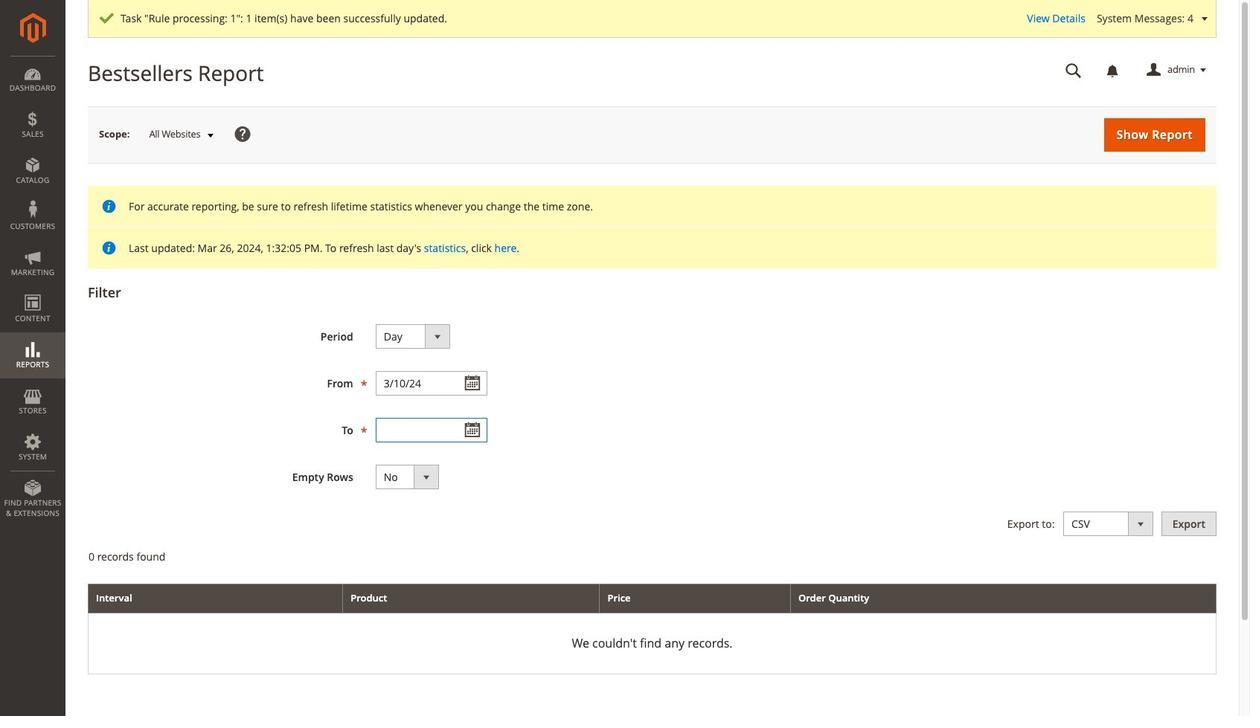 Task type: describe. For each thing, give the bounding box(es) containing it.
magento admin panel image
[[20, 13, 46, 43]]



Task type: vqa. For each thing, say whether or not it's contained in the screenshot.
number field
no



Task type: locate. For each thing, give the bounding box(es) containing it.
None text field
[[376, 418, 487, 443]]

None text field
[[1055, 57, 1092, 83], [376, 371, 487, 396], [1055, 57, 1092, 83], [376, 371, 487, 396]]

menu bar
[[0, 56, 65, 526]]



